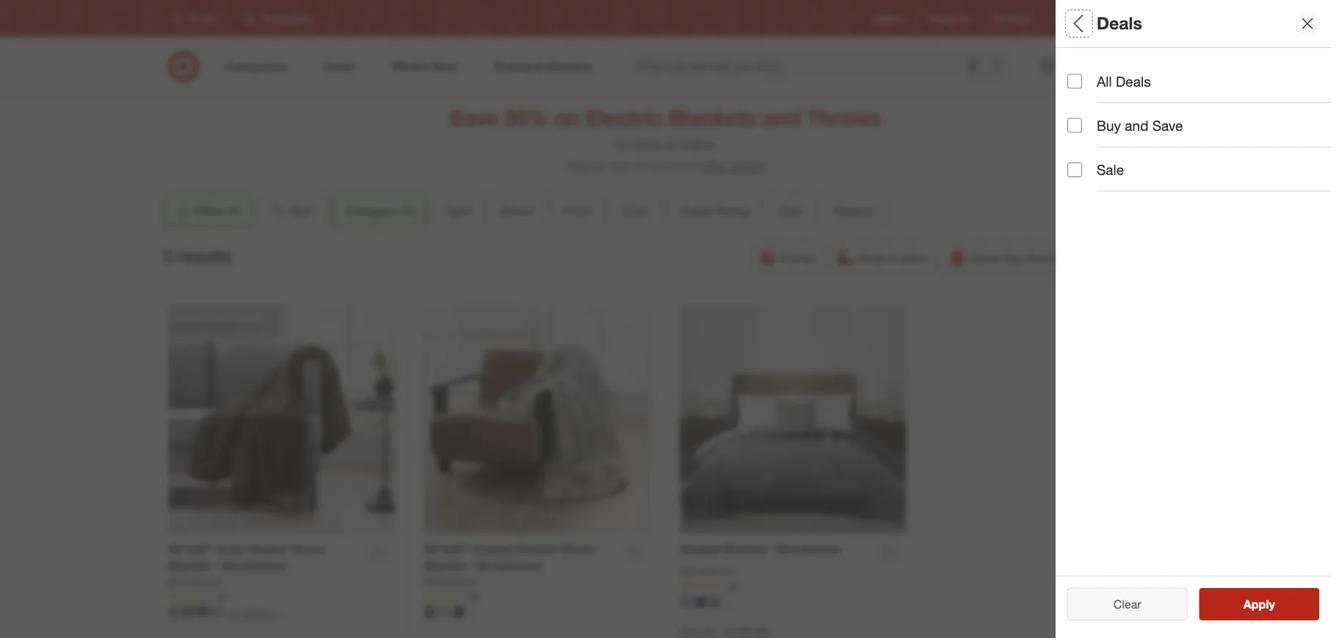 Task type: locate. For each thing, give the bounding box(es) containing it.
brookstone link
[[680, 565, 733, 579], [169, 575, 222, 589], [424, 575, 478, 589]]

0 horizontal spatial 3
[[163, 246, 173, 267]]

1 horizontal spatial type button
[[1068, 99, 1332, 151]]

pickup button
[[752, 242, 825, 274]]

blanket
[[724, 542, 766, 557], [169, 559, 211, 573], [424, 559, 467, 573]]

0 vertical spatial shop
[[1105, 77, 1130, 90]]

category up holiday
[[1068, 58, 1129, 75]]

3 for 3 items
[[651, 159, 658, 173]]

clear inside 'deals' dialog
[[1114, 597, 1142, 611]]

and inside save 30% on electric blankets and throws in-store or online
[[763, 104, 801, 130]]

brookstone
[[777, 542, 842, 557], [222, 559, 287, 573], [478, 559, 543, 573], [680, 565, 733, 578], [169, 575, 222, 588], [424, 575, 478, 588]]

0 horizontal spatial throw
[[290, 542, 325, 557]]

store left or
[[632, 137, 661, 151]]

- inside 50"x60" cozy heated throw blanket - brookstone
[[214, 559, 219, 573]]

5
[[633, 159, 640, 173]]

category (1)
[[346, 204, 414, 218]]

1 heated from the left
[[247, 542, 287, 557]]

(1)
[[227, 204, 241, 218], [400, 204, 414, 218]]

50"x60" cozy heated throw blanket - brookstone image
[[169, 306, 395, 533], [169, 306, 395, 533]]

0 horizontal spatial brand
[[501, 204, 533, 218]]

1 horizontal spatial all
[[1097, 73, 1113, 90]]

results inside button
[[1253, 597, 1291, 611]]

0 vertical spatial 3
[[651, 159, 658, 173]]

1 horizontal spatial store
[[901, 251, 928, 265]]

0 vertical spatial store
[[632, 137, 661, 151]]

0 horizontal spatial heated
[[247, 542, 287, 557]]

1 horizontal spatial heated
[[516, 542, 557, 557]]

heated blanket - brookstone
[[680, 542, 842, 557]]

category right sort
[[346, 204, 397, 218]]

and up details
[[763, 104, 801, 130]]

pickup
[[779, 251, 815, 265]]

save inside 'deals' dialog
[[1153, 117, 1184, 134]]

all inside "dialog"
[[1068, 13, 1088, 34]]

brookstone down the coziest
[[478, 559, 543, 573]]

30%
[[504, 104, 549, 130]]

heated inside 50"x60" cozy heated throw blanket - brookstone
[[247, 542, 287, 557]]

filter
[[196, 204, 224, 218]]

heated blanket - brookstone image
[[680, 306, 907, 533], [680, 306, 907, 533]]

1 horizontal spatial 3
[[651, 159, 658, 173]]

filters
[[1093, 13, 1139, 34]]

brookstone down cozy
[[222, 559, 287, 573]]

3 for 3 results
[[163, 246, 173, 267]]

heated inside 50"x60" coziest heated throw blanket - brookstone
[[516, 542, 557, 557]]

buy and save
[[1097, 117, 1184, 134]]

store inside button
[[901, 251, 928, 265]]

50"x60" for 50"x60" cozy heated throw blanket - brookstone
[[169, 542, 212, 557]]

0 horizontal spatial (1)
[[227, 204, 241, 218]]

- up 103 link
[[769, 542, 774, 557]]

50"x60" left the coziest
[[424, 542, 468, 557]]

or
[[664, 137, 676, 151]]

redcard
[[995, 13, 1031, 24]]

2 horizontal spatial heated
[[680, 542, 720, 557]]

1 horizontal spatial results
[[1253, 597, 1291, 611]]

heated for coziest
[[516, 542, 557, 557]]

guest rating
[[681, 204, 750, 218]]

3 down filter (1) button on the top
[[163, 246, 173, 267]]

type inside all filters "dialog"
[[1068, 114, 1099, 131]]

1 50"x60" from the left
[[169, 542, 212, 557]]

0 horizontal spatial and
[[763, 104, 801, 130]]

brookstone link up 103
[[680, 565, 733, 579]]

results
[[177, 246, 232, 267], [1253, 597, 1291, 611]]

1 (1) from the left
[[227, 204, 241, 218]]

1 vertical spatial 3
[[163, 246, 173, 267]]

2 clear from the left
[[1114, 597, 1142, 611]]

redcard link
[[995, 12, 1031, 25]]

1 vertical spatial brand
[[501, 204, 533, 218]]

0 horizontal spatial results
[[177, 246, 232, 267]]

1 vertical spatial shop
[[858, 251, 886, 265]]

0 horizontal spatial -
[[214, 559, 219, 573]]

holiday
[[1068, 77, 1103, 90]]

same day delivery button
[[943, 242, 1079, 274]]

and
[[763, 104, 801, 130], [1126, 117, 1149, 134]]

all
[[1068, 13, 1088, 34], [1097, 73, 1113, 90]]

2 horizontal spatial -
[[769, 542, 774, 557]]

blanket inside 50"x60" cozy heated throw blanket - brookstone
[[169, 559, 211, 573]]

day
[[1004, 251, 1024, 265]]

store right in
[[901, 251, 928, 265]]

save left 30%
[[450, 104, 499, 130]]

1 horizontal spatial blanket
[[424, 559, 467, 573]]

50"x60" cozy heated throw blanket - brookstone
[[169, 542, 325, 573]]

weekly ad
[[930, 13, 972, 24]]

clear for clear all
[[1107, 597, 1135, 611]]

0 horizontal spatial all
[[1068, 13, 1088, 34]]

shop
[[1105, 77, 1130, 90], [858, 251, 886, 265]]

all for all deals
[[1097, 73, 1113, 90]]

see results
[[1229, 597, 1291, 611]]

all inside 'deals' dialog
[[1097, 73, 1113, 90]]

and right 'buy'
[[1126, 117, 1149, 134]]

throw up 157 link
[[290, 542, 325, 557]]

50"x60" inside 50"x60" coziest heated throw blanket - brookstone
[[424, 542, 468, 557]]

throw inside 50"x60" coziest heated throw blanket - brookstone
[[560, 542, 595, 557]]

dec
[[609, 159, 630, 173]]

category inside category holiday shop
[[1068, 58, 1129, 75]]

circle
[[1081, 13, 1103, 24]]

0 horizontal spatial shop
[[858, 251, 886, 265]]

1 horizontal spatial save
[[1153, 117, 1184, 134]]

2 horizontal spatial blanket
[[724, 542, 766, 557]]

50"x60" coziest heated throw blanket - brookstone image
[[424, 306, 651, 533], [424, 306, 651, 533]]

50"x60" inside 50"x60" cozy heated throw blanket - brookstone
[[169, 542, 212, 557]]

0 vertical spatial deals
[[1097, 13, 1143, 34]]

brookstone link for 50"x60" coziest heated throw blanket - brookstone
[[424, 575, 478, 589]]

see results button
[[1200, 588, 1320, 620]]

buy
[[1097, 117, 1122, 134]]

in-
[[617, 137, 632, 151]]

brand left price
[[501, 204, 533, 218]]

registry link
[[874, 12, 907, 25]]

50"x60" left cozy
[[169, 542, 212, 557]]

details
[[731, 159, 766, 173]]

shop left in
[[858, 251, 886, 265]]

brookstone link up 157
[[169, 575, 222, 589]]

clear inside all filters "dialog"
[[1107, 597, 1135, 611]]

50"x60"
[[169, 542, 212, 557], [424, 542, 468, 557]]

2 throw from the left
[[560, 542, 595, 557]]

offer details
[[702, 159, 766, 173]]

103 link
[[680, 579, 907, 592]]

heated
[[247, 542, 287, 557], [516, 542, 557, 557], [680, 542, 720, 557]]

1 horizontal spatial 50"x60"
[[424, 542, 468, 557]]

1 horizontal spatial type
[[1068, 114, 1099, 131]]

50"x60" coziest heated throw blanket - brookstone link
[[424, 541, 616, 575]]

1 vertical spatial results
[[1253, 597, 1291, 611]]

brand
[[1068, 166, 1108, 183], [501, 204, 533, 218]]

online
[[679, 137, 715, 151]]

1 vertical spatial category
[[346, 204, 397, 218]]

0 horizontal spatial brand button
[[489, 195, 546, 227]]

throw up 82 link
[[560, 542, 595, 557]]

(1) for filter (1)
[[227, 204, 241, 218]]

- inside 50"x60" coziest heated throw blanket - brookstone
[[470, 559, 475, 573]]

filter (1) button
[[163, 195, 252, 227]]

0 vertical spatial all
[[1068, 13, 1088, 34]]

1 horizontal spatial and
[[1126, 117, 1149, 134]]

price button
[[551, 195, 603, 227]]

1 vertical spatial type
[[446, 204, 471, 218]]

0 horizontal spatial brookstone link
[[169, 575, 222, 589]]

clear
[[1107, 597, 1135, 611], [1114, 597, 1142, 611]]

save 30% on electric blankets and throws in-store or online
[[450, 104, 882, 151]]

1 horizontal spatial shop
[[1105, 77, 1130, 90]]

1 throw from the left
[[290, 542, 325, 557]]

sort
[[291, 204, 314, 218]]

3 heated from the left
[[680, 542, 720, 557]]

(1) inside button
[[227, 204, 241, 218]]

throws
[[807, 104, 882, 130]]

1 horizontal spatial brand
[[1068, 166, 1108, 183]]

offer details button
[[690, 157, 766, 174]]

1 horizontal spatial (1)
[[400, 204, 414, 218]]

clear for clear
[[1114, 597, 1142, 611]]

1 horizontal spatial -
[[470, 559, 475, 573]]

brookstone up 82
[[424, 575, 478, 588]]

save inside save 30% on electric blankets and throws in-store or online
[[450, 104, 499, 130]]

brookstone link for 50"x60" cozy heated throw blanket - brookstone
[[169, 575, 222, 589]]

1 vertical spatial all
[[1097, 73, 1113, 90]]

3 right 5
[[651, 159, 658, 173]]

apply button
[[1200, 588, 1320, 620]]

sale
[[1097, 161, 1125, 178]]

- for 50"x60" cozy heated throw blanket - brookstone
[[214, 559, 219, 573]]

0 horizontal spatial save
[[450, 104, 499, 130]]

same
[[970, 251, 1001, 265]]

0 horizontal spatial type button
[[433, 195, 483, 227]]

1 clear from the left
[[1107, 597, 1135, 611]]

- down the coziest
[[470, 559, 475, 573]]

results down filter (1) button on the top
[[177, 246, 232, 267]]

brookstone link up 82
[[424, 575, 478, 589]]

results for 3 results
[[177, 246, 232, 267]]

0 horizontal spatial category
[[346, 204, 397, 218]]

1 vertical spatial store
[[901, 251, 928, 265]]

0 horizontal spatial store
[[632, 137, 661, 151]]

brand button
[[1068, 151, 1332, 202], [489, 195, 546, 227]]

shop inside category holiday shop
[[1105, 77, 1130, 90]]

blanket for 50"x60" cozy heated throw blanket - brookstone
[[169, 559, 211, 573]]

2 horizontal spatial brookstone link
[[680, 565, 733, 579]]

throw
[[290, 542, 325, 557], [560, 542, 595, 557]]

0 vertical spatial brand
[[1068, 166, 1108, 183]]

2 50"x60" from the left
[[424, 542, 468, 557]]

0 vertical spatial type button
[[1068, 99, 1332, 151]]

3
[[651, 159, 658, 173], [163, 246, 173, 267]]

category
[[1068, 58, 1129, 75], [346, 204, 397, 218]]

1 horizontal spatial throw
[[560, 542, 595, 557]]

registry
[[874, 13, 907, 24]]

material
[[834, 204, 876, 218]]

2 heated from the left
[[516, 542, 557, 557]]

save
[[450, 104, 499, 130], [1153, 117, 1184, 134]]

1 horizontal spatial brookstone link
[[424, 575, 478, 589]]

2 (1) from the left
[[400, 204, 414, 218]]

0 horizontal spatial blanket
[[169, 559, 211, 573]]

0 vertical spatial category
[[1068, 58, 1129, 75]]

103
[[726, 580, 741, 591]]

brand down buy and save option
[[1068, 166, 1108, 183]]

results right the see on the bottom right of page
[[1253, 597, 1291, 611]]

save right 'buy'
[[1153, 117, 1184, 134]]

size
[[781, 204, 803, 218]]

0 vertical spatial type
[[1068, 114, 1099, 131]]

blanket inside 50"x60" coziest heated throw blanket - brookstone
[[424, 559, 467, 573]]

type
[[1068, 114, 1099, 131], [446, 204, 471, 218]]

0 vertical spatial results
[[177, 246, 232, 267]]

throw inside 50"x60" cozy heated throw blanket - brookstone
[[290, 542, 325, 557]]

1 horizontal spatial category
[[1068, 58, 1129, 75]]

0 horizontal spatial 50"x60"
[[169, 542, 212, 557]]

shop right holiday
[[1105, 77, 1130, 90]]

coziest
[[471, 542, 513, 557]]

- down cozy
[[214, 559, 219, 573]]



Task type: vqa. For each thing, say whether or not it's contained in the screenshot.
50"x60" for 50"x60" Coziest Heated Throw Blanket - Brookstone
yes



Task type: describe. For each thing, give the bounding box(es) containing it.
guest rating button
[[669, 195, 762, 227]]

filter (1)
[[196, 204, 241, 218]]

ad
[[961, 13, 972, 24]]

1 horizontal spatial brand button
[[1068, 151, 1332, 202]]

all filters dialog
[[1056, 0, 1332, 638]]

heated blanket - brookstone link
[[680, 541, 842, 558]]

50"x60" for 50"x60" coziest heated throw blanket - brookstone
[[424, 542, 468, 557]]

results for see results
[[1253, 597, 1291, 611]]

What can we help you find? suggestions appear below search field
[[628, 50, 995, 82]]

category for category holiday shop
[[1068, 58, 1129, 75]]

delivery
[[1028, 251, 1070, 265]]

heated for cozy
[[247, 542, 287, 557]]

all for all filters
[[1068, 13, 1088, 34]]

target circle
[[1054, 13, 1103, 24]]

1 vertical spatial type button
[[433, 195, 483, 227]]

and inside 'deals' dialog
[[1126, 117, 1149, 134]]

all filters
[[1068, 13, 1139, 34]]

blankets
[[669, 104, 757, 130]]

All Deals checkbox
[[1068, 74, 1083, 89]]

stores
[[1146, 13, 1172, 24]]

50"x60" coziest heated throw blanket - brookstone
[[424, 542, 595, 573]]

clear button
[[1068, 588, 1188, 620]]

weekly ad link
[[930, 12, 972, 25]]

find stores link
[[1127, 12, 1172, 25]]

size button
[[768, 195, 815, 227]]

color button
[[609, 195, 663, 227]]

1 vertical spatial deals
[[1117, 73, 1152, 90]]

157
[[214, 590, 229, 601]]

all
[[1138, 597, 1149, 611]]

weekly
[[930, 13, 958, 24]]

expires dec 5
[[566, 159, 640, 173]]

deals dialog
[[1056, 0, 1332, 638]]

brookstone link for heated blanket - brookstone
[[680, 565, 733, 579]]

on
[[555, 104, 580, 130]]

price
[[564, 204, 591, 218]]

items
[[661, 159, 690, 173]]

- inside heated blanket - brookstone link
[[769, 542, 774, 557]]

cozy
[[215, 542, 243, 557]]

82 link
[[424, 589, 651, 602]]

82
[[470, 590, 480, 601]]

all deals
[[1097, 73, 1152, 90]]

throw for 50"x60" coziest heated throw blanket - brookstone
[[560, 542, 595, 557]]

search button
[[984, 50, 1020, 85]]

in
[[889, 251, 898, 265]]

same day delivery
[[970, 251, 1070, 265]]

clear all
[[1107, 597, 1149, 611]]

category for category (1)
[[346, 204, 397, 218]]

material button
[[821, 195, 888, 227]]

brookstone inside 50"x60" coziest heated throw blanket - brookstone
[[478, 559, 543, 573]]

rating
[[716, 204, 750, 218]]

shop in store
[[858, 251, 928, 265]]

brookstone up 103
[[680, 565, 733, 578]]

category holiday shop
[[1068, 58, 1130, 90]]

- for 50"x60" coziest heated throw blanket - brookstone
[[470, 559, 475, 573]]

157 link
[[169, 589, 395, 602]]

shop inside button
[[858, 251, 886, 265]]

apply
[[1244, 597, 1276, 611]]

brookstone inside 50"x60" cozy heated throw blanket - brookstone
[[222, 559, 287, 573]]

target circle link
[[1054, 12, 1103, 25]]

0 horizontal spatial type
[[446, 204, 471, 218]]

see
[[1229, 597, 1250, 611]]

brookstone up 157
[[169, 575, 222, 588]]

color
[[622, 204, 650, 218]]

sort button
[[258, 195, 327, 227]]

find stores
[[1127, 13, 1172, 24]]

brand inside all filters "dialog"
[[1068, 166, 1108, 183]]

store inside save 30% on electric blankets and throws in-store or online
[[632, 137, 661, 151]]

find
[[1127, 13, 1144, 24]]

blanket for 50"x60" coziest heated throw blanket - brookstone
[[424, 559, 467, 573]]

3 items
[[651, 159, 690, 173]]

Buy and Save checkbox
[[1068, 118, 1083, 133]]

search
[[984, 60, 1020, 75]]

clear all button
[[1068, 588, 1188, 620]]

brookstone up 103 link
[[777, 542, 842, 557]]

50"x60" cozy heated throw blanket - brookstone link
[[169, 541, 361, 575]]

electric
[[586, 104, 663, 130]]

guest
[[681, 204, 713, 218]]

throw for 50"x60" cozy heated throw blanket - brookstone
[[290, 542, 325, 557]]

offer
[[702, 159, 728, 173]]

Sale checkbox
[[1068, 162, 1083, 177]]

expires
[[566, 159, 605, 173]]

(1) for category (1)
[[400, 204, 414, 218]]

target
[[1054, 13, 1078, 24]]

shop in store button
[[830, 242, 937, 274]]

3 results
[[163, 246, 232, 267]]



